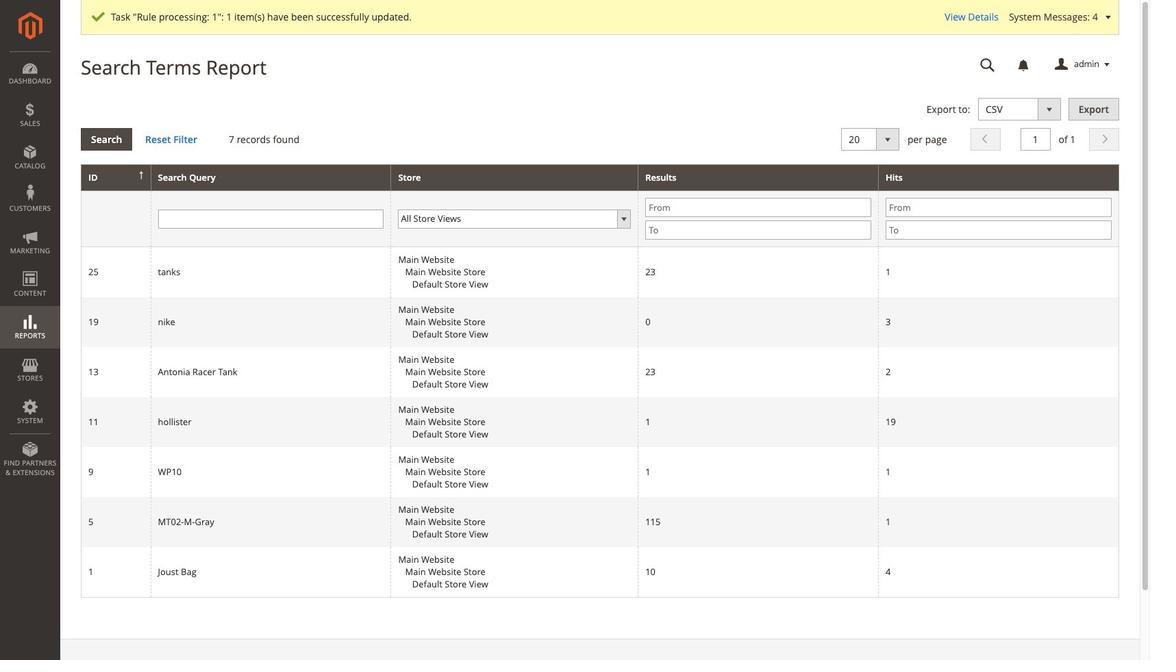 Task type: locate. For each thing, give the bounding box(es) containing it.
From text field
[[886, 198, 1112, 217]]

menu bar
[[0, 51, 60, 485]]

2 to text field from the left
[[886, 221, 1112, 240]]

To text field
[[646, 221, 872, 240], [886, 221, 1112, 240]]

1 to text field from the left
[[646, 221, 872, 240]]

None text field
[[971, 53, 1005, 77], [1021, 128, 1051, 150], [971, 53, 1005, 77], [1021, 128, 1051, 150]]

1 horizontal spatial to text field
[[886, 221, 1112, 240]]

0 horizontal spatial to text field
[[646, 221, 872, 240]]

to text field for from text box
[[886, 221, 1112, 240]]

None text field
[[158, 210, 384, 229]]

to text field down from text field
[[646, 221, 872, 240]]

to text field down from text box
[[886, 221, 1112, 240]]



Task type: describe. For each thing, give the bounding box(es) containing it.
magento admin panel image
[[18, 12, 42, 40]]

to text field for from text field
[[646, 221, 872, 240]]

From text field
[[646, 198, 872, 217]]



